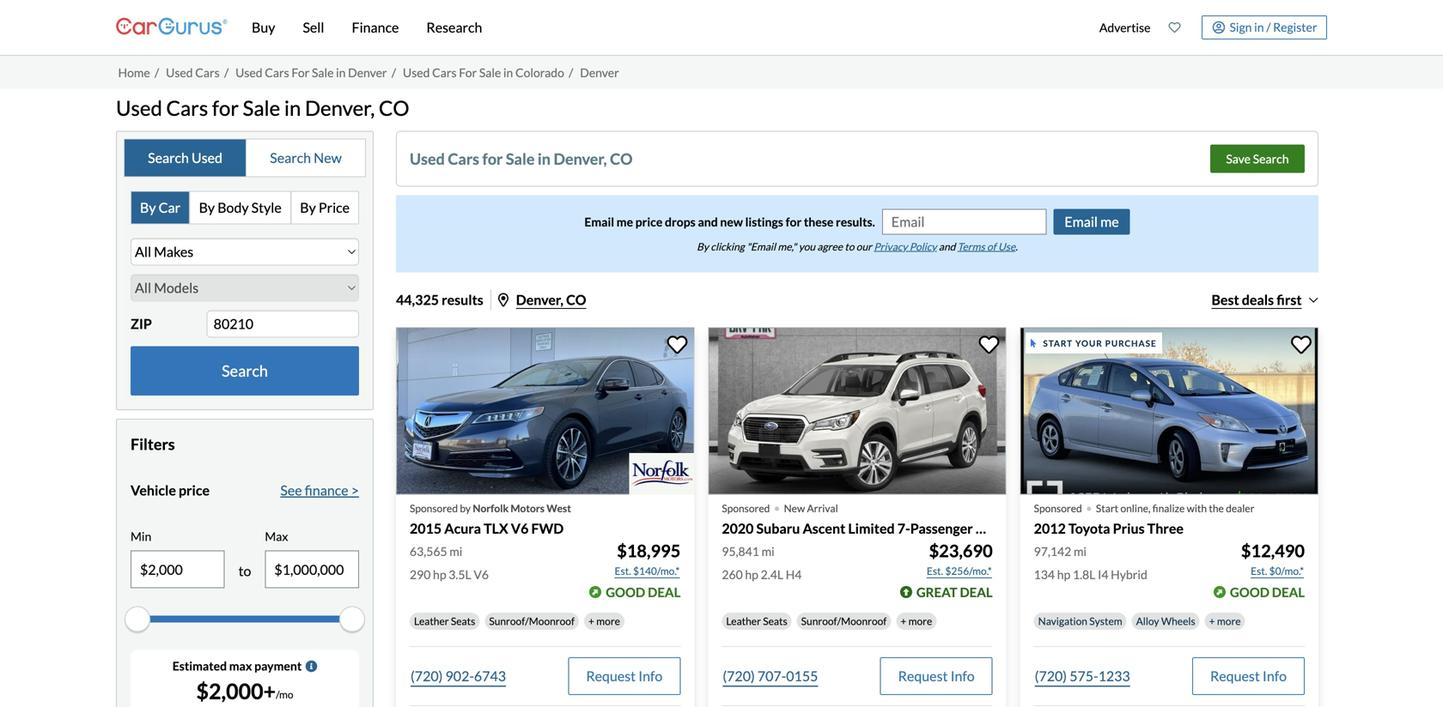 Task type: locate. For each thing, give the bounding box(es) containing it.
good down est. $0/mo.* button
[[1230, 585, 1270, 600]]

leather seats for ·
[[726, 615, 787, 628]]

motors
[[511, 503, 545, 515]]

the
[[1209, 503, 1224, 515]]

1 horizontal spatial leather seats
[[726, 615, 787, 628]]

+
[[588, 615, 594, 628], [901, 615, 907, 628], [1209, 615, 1215, 628]]

$12,490
[[1241, 541, 1305, 562]]

request info button
[[568, 658, 681, 696], [880, 658, 993, 696], [1192, 658, 1305, 696]]

(720) left 575-
[[1035, 668, 1067, 685]]

menu bar containing buy
[[228, 0, 1090, 55]]

1 leather from the left
[[414, 615, 449, 628]]

1 horizontal spatial good deal
[[1230, 585, 1305, 600]]

· inside sponsored · new arrival 2020 subaru ascent limited 7-passenger awd
[[773, 492, 780, 523]]

2012
[[1034, 521, 1066, 537]]

2 horizontal spatial request info button
[[1192, 658, 1305, 696]]

leather seats down 2.4l in the right bottom of the page
[[726, 615, 787, 628]]

sign in / register link
[[1202, 15, 1327, 40]]

good deal
[[606, 585, 681, 600], [1230, 585, 1305, 600]]

gray 2015 acura tlx v6 fwd sedan front-wheel drive 9-speed automatic image
[[396, 328, 694, 495]]

2 horizontal spatial + more
[[1209, 615, 1241, 628]]

tab list
[[124, 139, 366, 177], [131, 191, 359, 224]]

+ for $18,995
[[588, 615, 594, 628]]

2 request from the left
[[898, 668, 948, 685]]

sponsored for $18,995
[[410, 503, 458, 515]]

good deal for ·
[[1230, 585, 1305, 600]]

/ left register
[[1266, 20, 1271, 34]]

1 good deal from the left
[[606, 585, 681, 600]]

· right 2020
[[773, 492, 780, 523]]

1 horizontal spatial good
[[1230, 585, 1270, 600]]

menu
[[1090, 3, 1327, 52]]

and
[[698, 215, 718, 229], [939, 240, 956, 253]]

+ more down est. $140/mo.* button
[[588, 615, 620, 628]]

1 + more from the left
[[588, 615, 620, 628]]

63,565
[[410, 544, 447, 559]]

2 leather from the left
[[726, 615, 761, 628]]

$2,000+
[[196, 679, 276, 705]]

1 horizontal spatial request info
[[898, 668, 975, 685]]

2015
[[410, 521, 442, 537]]

see
[[280, 482, 302, 499]]

0 horizontal spatial request info
[[586, 668, 663, 685]]

0 vertical spatial tab list
[[124, 139, 366, 177]]

1 vertical spatial new
[[784, 503, 805, 515]]

3 mi from the left
[[1074, 544, 1087, 559]]

1 vertical spatial denver,
[[554, 149, 607, 168]]

denver,
[[305, 96, 375, 120], [554, 149, 607, 168], [516, 291, 563, 308]]

sunroof/moonroof up the 6743 at the bottom of the page
[[489, 615, 575, 628]]

used
[[166, 65, 193, 80], [235, 65, 263, 80], [403, 65, 430, 80], [116, 96, 162, 120], [410, 149, 445, 168], [192, 149, 222, 166]]

to left max text box
[[238, 563, 251, 580]]

0 horizontal spatial ·
[[773, 492, 780, 523]]

2 horizontal spatial info
[[1263, 668, 1287, 685]]

start right the mouse pointer icon at the right of page
[[1043, 338, 1073, 349]]

seats down 3.5l
[[451, 615, 475, 628]]

1 horizontal spatial more
[[909, 615, 932, 628]]

2 + from the left
[[901, 615, 907, 628]]

good
[[606, 585, 645, 600], [1230, 585, 1270, 600]]

email me button
[[1053, 209, 1130, 235]]

2 horizontal spatial request
[[1210, 668, 1260, 685]]

mi inside 97,142 mi 134 hp 1.8l i4 hybrid
[[1074, 544, 1087, 559]]

260
[[722, 568, 743, 582]]

hp for $12,490
[[1057, 568, 1071, 582]]

1 info from the left
[[638, 668, 663, 685]]

(720) 575-1233 button
[[1034, 658, 1131, 696]]

sponsored inside the 'sponsored · start online, finalize with the dealer 2012 toyota prius three'
[[1034, 503, 1082, 515]]

2 leather seats from the left
[[726, 615, 787, 628]]

info circle image
[[305, 661, 317, 673]]

more down great
[[909, 615, 932, 628]]

info for $23,690
[[951, 668, 975, 685]]

est. inside $23,690 est. $256/mo.*
[[927, 565, 943, 578]]

3 est. from the left
[[1251, 565, 1267, 578]]

(720) left 902-
[[411, 668, 443, 685]]

1 vertical spatial for
[[482, 149, 503, 168]]

0 horizontal spatial email
[[584, 215, 614, 229]]

mi up 1.8l
[[1074, 544, 1087, 559]]

0 vertical spatial to
[[845, 240, 854, 253]]

1 horizontal spatial and
[[939, 240, 956, 253]]

by inside "tab"
[[140, 199, 156, 216]]

by price tab
[[291, 192, 358, 224]]

1 horizontal spatial me
[[1100, 213, 1119, 230]]

2 request info button from the left
[[880, 658, 993, 696]]

0 vertical spatial and
[[698, 215, 718, 229]]

2 est. from the left
[[927, 565, 943, 578]]

by left clicking
[[697, 240, 709, 253]]

0 horizontal spatial used cars for sale in denver, co
[[116, 96, 409, 120]]

zip
[[131, 315, 152, 332]]

sponsored for $12,490
[[1034, 503, 1082, 515]]

1 request info button from the left
[[568, 658, 681, 696]]

in inside menu item
[[1254, 20, 1264, 34]]

filters
[[131, 435, 175, 454]]

by left car
[[140, 199, 156, 216]]

2 mi from the left
[[762, 544, 775, 559]]

1 deal from the left
[[648, 585, 681, 600]]

1 horizontal spatial start
[[1096, 503, 1119, 515]]

1 horizontal spatial price
[[635, 215, 663, 229]]

request for $23,690
[[898, 668, 948, 685]]

deal down $140/mo.*
[[648, 585, 681, 600]]

hp inside 95,841 mi 260 hp 2.4l h4
[[745, 568, 758, 582]]

search up car
[[148, 149, 189, 166]]

to
[[845, 240, 854, 253], [238, 563, 251, 580]]

2 horizontal spatial mi
[[1074, 544, 1087, 559]]

max
[[265, 529, 288, 544]]

3 info from the left
[[1263, 668, 1287, 685]]

1 horizontal spatial info
[[951, 668, 975, 685]]

search for search new
[[270, 149, 311, 166]]

0 horizontal spatial hp
[[433, 568, 446, 582]]

· inside the 'sponsored · start online, finalize with the dealer 2012 toyota prius three'
[[1086, 492, 1093, 523]]

3 + from the left
[[1209, 615, 1215, 628]]

more down est. $140/mo.* button
[[596, 615, 620, 628]]

0 horizontal spatial mi
[[449, 544, 462, 559]]

1 vertical spatial start
[[1096, 503, 1119, 515]]

2 request info from the left
[[898, 668, 975, 685]]

sponsored up 2020
[[722, 503, 770, 515]]

1 horizontal spatial deal
[[960, 585, 993, 600]]

good down est. $140/mo.* button
[[606, 585, 645, 600]]

research button
[[413, 0, 496, 55]]

· right the 2012
[[1086, 492, 1093, 523]]

request info for $18,995
[[586, 668, 663, 685]]

0 horizontal spatial +
[[588, 615, 594, 628]]

2 horizontal spatial (720)
[[1035, 668, 1067, 685]]

deal down $0/mo.*
[[1272, 585, 1305, 600]]

$12,490 est. $0/mo.*
[[1241, 541, 1305, 578]]

hp right 134
[[1057, 568, 1071, 582]]

more for $23,690
[[909, 615, 932, 628]]

1 vertical spatial tab list
[[131, 191, 359, 224]]

(720) inside button
[[411, 668, 443, 685]]

price left drops
[[635, 215, 663, 229]]

start up toyota
[[1096, 503, 1119, 515]]

me inside button
[[1100, 213, 1119, 230]]

body
[[217, 199, 249, 216]]

0 horizontal spatial more
[[596, 615, 620, 628]]

tab list containing by car
[[131, 191, 359, 224]]

mi inside 63,565 mi 290 hp 3.5l v6
[[449, 544, 462, 559]]

2 sponsored from the left
[[722, 503, 770, 515]]

1 sponsored from the left
[[410, 503, 458, 515]]

2 horizontal spatial deal
[[1272, 585, 1305, 600]]

deal for $23,690
[[960, 585, 993, 600]]

dealer
[[1226, 503, 1255, 515]]

1 est. from the left
[[615, 565, 631, 578]]

more
[[596, 615, 620, 628], [909, 615, 932, 628], [1217, 615, 1241, 628]]

0 horizontal spatial me
[[617, 215, 633, 229]]

advertise link
[[1090, 3, 1160, 52]]

hp inside 63,565 mi 290 hp 3.5l v6
[[433, 568, 446, 582]]

by car tab
[[131, 192, 190, 224]]

denver right 'colorado'
[[580, 65, 619, 80]]

leather seats
[[414, 615, 475, 628], [726, 615, 787, 628]]

system
[[1089, 615, 1122, 628]]

1 horizontal spatial seats
[[763, 615, 787, 628]]

2 good from the left
[[1230, 585, 1270, 600]]

1 seats from the left
[[451, 615, 475, 628]]

1 (720) from the left
[[411, 668, 443, 685]]

leather for ·
[[726, 615, 761, 628]]

mi up 3.5l
[[449, 544, 462, 559]]

+ for $12,490
[[1209, 615, 1215, 628]]

1 horizontal spatial co
[[566, 291, 586, 308]]

new
[[314, 149, 342, 166], [784, 503, 805, 515]]

search up style
[[270, 149, 311, 166]]

3 + more from the left
[[1209, 615, 1241, 628]]

1 horizontal spatial est.
[[927, 565, 943, 578]]

more for $12,490
[[1217, 615, 1241, 628]]

for down research dropdown button
[[459, 65, 477, 80]]

start your purchase
[[1043, 338, 1157, 349]]

2 info from the left
[[951, 668, 975, 685]]

good deal down est. $140/mo.* button
[[606, 585, 681, 600]]

0155
[[786, 668, 818, 685]]

seats down 2.4l in the right bottom of the page
[[763, 615, 787, 628]]

email inside button
[[1065, 213, 1098, 230]]

navigation
[[1038, 615, 1087, 628]]

3 hp from the left
[[1057, 568, 1071, 582]]

1 mi from the left
[[449, 544, 462, 559]]

(720) left 707-
[[723, 668, 755, 685]]

new up by price
[[314, 149, 342, 166]]

1 sunroof/moonroof from the left
[[489, 615, 575, 628]]

sponsored for $23,690
[[722, 503, 770, 515]]

request for $12,490
[[1210, 668, 1260, 685]]

3 more from the left
[[1217, 615, 1241, 628]]

1 horizontal spatial sponsored
[[722, 503, 770, 515]]

and right policy
[[939, 240, 956, 253]]

by body style
[[199, 199, 282, 216]]

info for $12,490
[[1263, 668, 1287, 685]]

2 sunroof/moonroof from the left
[[801, 615, 887, 628]]

for
[[292, 65, 309, 80], [459, 65, 477, 80]]

+ more down great
[[901, 615, 932, 628]]

3 request info from the left
[[1210, 668, 1287, 685]]

3 request info button from the left
[[1192, 658, 1305, 696]]

save search
[[1226, 151, 1289, 166]]

hp right 260
[[745, 568, 758, 582]]

by left price
[[300, 199, 316, 216]]

0 horizontal spatial request info button
[[568, 658, 681, 696]]

request info
[[586, 668, 663, 685], [898, 668, 975, 685], [1210, 668, 1287, 685]]

1 + from the left
[[588, 615, 594, 628]]

1 horizontal spatial leather
[[726, 615, 761, 628]]

search new tab
[[247, 139, 365, 177]]

hp for $23,690
[[745, 568, 758, 582]]

0 vertical spatial co
[[379, 96, 409, 120]]

0 horizontal spatial info
[[638, 668, 663, 685]]

search inside button
[[222, 362, 268, 381]]

"email
[[747, 240, 776, 253]]

2 vertical spatial denver,
[[516, 291, 563, 308]]

hp right 290
[[433, 568, 446, 582]]

1 horizontal spatial v6
[[511, 521, 529, 537]]

search button
[[131, 346, 359, 396]]

0 horizontal spatial request
[[586, 668, 636, 685]]

advertise
[[1099, 20, 1151, 35]]

0 horizontal spatial denver
[[348, 65, 387, 80]]

home
[[118, 65, 150, 80]]

great
[[916, 585, 957, 600]]

menu bar
[[228, 0, 1090, 55]]

1 request from the left
[[586, 668, 636, 685]]

+ more for $12,490
[[1209, 615, 1241, 628]]

mouse pointer image
[[1031, 339, 1036, 348]]

hp
[[433, 568, 446, 582], [745, 568, 758, 582], [1057, 568, 1071, 582]]

sponsored up the 2012
[[1034, 503, 1082, 515]]

+ for $23,690
[[901, 615, 907, 628]]

h4
[[786, 568, 802, 582]]

new inside tab
[[314, 149, 342, 166]]

privacy policy link
[[874, 240, 937, 253]]

wheels
[[1161, 615, 1195, 628]]

sale
[[312, 65, 334, 80], [479, 65, 501, 80], [243, 96, 280, 120], [506, 149, 535, 168]]

0 horizontal spatial (720)
[[411, 668, 443, 685]]

0 horizontal spatial sunroof/moonroof
[[489, 615, 575, 628]]

2 seats from the left
[[763, 615, 787, 628]]

1 vertical spatial co
[[610, 149, 633, 168]]

leather down 260
[[726, 615, 761, 628]]

est. inside $18,995 est. $140/mo.*
[[615, 565, 631, 578]]

0 vertical spatial for
[[212, 96, 239, 120]]

est. inside $12,490 est. $0/mo.*
[[1251, 565, 1267, 578]]

+ more for $18,995
[[588, 615, 620, 628]]

3 request from the left
[[1210, 668, 1260, 685]]

sunroof/moonroof
[[489, 615, 575, 628], [801, 615, 887, 628]]

mi up 2.4l in the right bottom of the page
[[762, 544, 775, 559]]

v6 right 3.5l
[[474, 568, 489, 582]]

0 horizontal spatial leather
[[414, 615, 449, 628]]

(720) 902-6743
[[411, 668, 506, 685]]

97,142
[[1034, 544, 1071, 559]]

1 horizontal spatial for
[[459, 65, 477, 80]]

0 horizontal spatial leather seats
[[414, 615, 475, 628]]

/mo
[[276, 689, 293, 701]]

home / used cars / used cars for sale in denver / used cars for sale in colorado / denver
[[118, 65, 619, 80]]

for down sell "popup button"
[[292, 65, 309, 80]]

leather seats for by
[[414, 615, 475, 628]]

1 hp from the left
[[433, 568, 446, 582]]

2 + more from the left
[[901, 615, 932, 628]]

used cars for sale in denver, co
[[116, 96, 409, 120], [410, 149, 633, 168]]

for
[[212, 96, 239, 120], [482, 149, 503, 168], [786, 215, 802, 229]]

2 (720) from the left
[[723, 668, 755, 685]]

search for search used
[[148, 149, 189, 166]]

0 horizontal spatial new
[[314, 149, 342, 166]]

1 horizontal spatial request info button
[[880, 658, 993, 696]]

2 deal from the left
[[960, 585, 993, 600]]

/ right 'colorado'
[[569, 65, 573, 80]]

7-
[[897, 521, 910, 537]]

1 horizontal spatial email
[[1065, 213, 1098, 230]]

44,325 results
[[396, 291, 483, 308]]

0 horizontal spatial v6
[[474, 568, 489, 582]]

1 horizontal spatial mi
[[762, 544, 775, 559]]

3 deal from the left
[[1272, 585, 1305, 600]]

2 horizontal spatial co
[[610, 149, 633, 168]]

(720) for $18,995
[[411, 668, 443, 685]]

v6 inside 63,565 mi 290 hp 3.5l v6
[[474, 568, 489, 582]]

2 horizontal spatial sponsored
[[1034, 503, 1082, 515]]

search inside button
[[1253, 151, 1289, 166]]

0 horizontal spatial est.
[[615, 565, 631, 578]]

me
[[1100, 213, 1119, 230], [617, 215, 633, 229]]

3 (720) from the left
[[1035, 668, 1067, 685]]

and left the new
[[698, 215, 718, 229]]

0 vertical spatial start
[[1043, 338, 1073, 349]]

v6 down motors
[[511, 521, 529, 537]]

2 horizontal spatial +
[[1209, 615, 1215, 628]]

1 vertical spatial used cars for sale in denver, co
[[410, 149, 633, 168]]

1 horizontal spatial used cars for sale in denver, co
[[410, 149, 633, 168]]

more right wheels
[[1217, 615, 1241, 628]]

1 horizontal spatial request
[[898, 668, 948, 685]]

by inside tab
[[300, 199, 316, 216]]

2 good deal from the left
[[1230, 585, 1305, 600]]

saved cars image
[[1169, 21, 1181, 34]]

1 vertical spatial price
[[179, 482, 210, 499]]

sign
[[1230, 20, 1252, 34]]

leather down 290
[[414, 615, 449, 628]]

by left body
[[199, 199, 215, 216]]

.
[[1016, 240, 1018, 253]]

hp inside 97,142 mi 134 hp 1.8l i4 hybrid
[[1057, 568, 1071, 582]]

price
[[635, 215, 663, 229], [179, 482, 210, 499]]

limited
[[848, 521, 895, 537]]

by body style tab
[[190, 192, 291, 224]]

new up subaru
[[784, 503, 805, 515]]

0 horizontal spatial deal
[[648, 585, 681, 600]]

deal for $18,995
[[648, 585, 681, 600]]

1 good from the left
[[606, 585, 645, 600]]

ascent
[[803, 521, 845, 537]]

sunroof/moonroof down h4
[[801, 615, 887, 628]]

1 horizontal spatial new
[[784, 503, 805, 515]]

0 vertical spatial new
[[314, 149, 342, 166]]

used cars for sale in denver link
[[235, 65, 387, 80]]

0 horizontal spatial + more
[[588, 615, 620, 628]]

1 request info from the left
[[586, 668, 663, 685]]

search right "save"
[[1253, 151, 1289, 166]]

leather seats down 3.5l
[[414, 615, 475, 628]]

0 horizontal spatial good
[[606, 585, 645, 600]]

cargurus logo homepage link image
[[116, 3, 228, 52]]

1 vertical spatial v6
[[474, 568, 489, 582]]

sponsored up 2015
[[410, 503, 458, 515]]

est. up great
[[927, 565, 943, 578]]

by inside tab
[[199, 199, 215, 216]]

0 horizontal spatial price
[[179, 482, 210, 499]]

sponsored inside sponsored · new arrival 2020 subaru ascent limited 7-passenger awd
[[722, 503, 770, 515]]

1 more from the left
[[596, 615, 620, 628]]

2 horizontal spatial for
[[786, 215, 802, 229]]

mi inside 95,841 mi 260 hp 2.4l h4
[[762, 544, 775, 559]]

email me price drops and new listings for these results.
[[584, 215, 875, 229]]

2 denver from the left
[[580, 65, 619, 80]]

0 vertical spatial v6
[[511, 521, 529, 537]]

63,565 mi 290 hp 3.5l v6
[[410, 544, 489, 582]]

2 hp from the left
[[745, 568, 758, 582]]

1 horizontal spatial to
[[845, 240, 854, 253]]

search down zip "phone field"
[[222, 362, 268, 381]]

2 for from the left
[[459, 65, 477, 80]]

car
[[159, 199, 180, 216]]

request info for $23,690
[[898, 668, 975, 685]]

1 horizontal spatial denver
[[580, 65, 619, 80]]

3 sponsored from the left
[[1034, 503, 1082, 515]]

1 leather seats from the left
[[414, 615, 475, 628]]

est. down $12,490
[[1251, 565, 1267, 578]]

request
[[586, 668, 636, 685], [898, 668, 948, 685], [1210, 668, 1260, 685]]

2 horizontal spatial request info
[[1210, 668, 1287, 685]]

0 horizontal spatial to
[[238, 563, 251, 580]]

1 · from the left
[[773, 492, 780, 523]]

2 horizontal spatial hp
[[1057, 568, 1071, 582]]

2 · from the left
[[1086, 492, 1093, 523]]

good deal down est. $0/mo.* button
[[1230, 585, 1305, 600]]

price right 'vehicle'
[[179, 482, 210, 499]]

estimated
[[172, 659, 227, 674]]

/ inside menu item
[[1266, 20, 1271, 34]]

search used tab
[[125, 139, 247, 177]]

+ more for $23,690
[[901, 615, 932, 628]]

0 horizontal spatial seats
[[451, 615, 475, 628]]

est. down $18,995
[[615, 565, 631, 578]]

1 horizontal spatial sunroof/moonroof
[[801, 615, 887, 628]]

finalize
[[1153, 503, 1185, 515]]

denver down finance popup button
[[348, 65, 387, 80]]

1 horizontal spatial hp
[[745, 568, 758, 582]]

1 horizontal spatial + more
[[901, 615, 932, 628]]

1 horizontal spatial +
[[901, 615, 907, 628]]

to left our
[[845, 240, 854, 253]]

2 more from the left
[[909, 615, 932, 628]]

0 horizontal spatial co
[[379, 96, 409, 120]]

deal down $256/mo.*
[[960, 585, 993, 600]]

0 horizontal spatial good deal
[[606, 585, 681, 600]]

+ more right wheels
[[1209, 615, 1241, 628]]

sponsored inside the sponsored by norfolk motors west 2015 acura tlx v6 fwd
[[410, 503, 458, 515]]

subaru
[[756, 521, 800, 537]]

/ right used cars 'link'
[[224, 65, 229, 80]]

agree
[[817, 240, 843, 253]]

0 horizontal spatial for
[[292, 65, 309, 80]]



Task type: vqa. For each thing, say whether or not it's contained in the screenshot.
Search associated with Search Used
yes



Task type: describe. For each thing, give the bounding box(es) containing it.
$2,000+ /mo
[[196, 679, 293, 705]]

search for search
[[222, 362, 268, 381]]

2 vertical spatial co
[[566, 291, 586, 308]]

by
[[460, 503, 471, 515]]

1 vertical spatial and
[[939, 240, 956, 253]]

2020
[[722, 521, 754, 537]]

(720) 902-6743 button
[[410, 658, 507, 696]]

1 vertical spatial to
[[238, 563, 251, 580]]

see finance > link
[[280, 480, 359, 501]]

ZIP telephone field
[[207, 310, 359, 338]]

price
[[319, 199, 350, 216]]

by for by car
[[140, 199, 156, 216]]

deal for $12,490
[[1272, 585, 1305, 600]]

· for $23,690
[[773, 492, 780, 523]]

sell
[[303, 19, 324, 36]]

arrival
[[807, 503, 838, 515]]

used cars link
[[166, 65, 220, 80]]

seats for by
[[451, 615, 475, 628]]

sign in / register menu item
[[1190, 15, 1327, 40]]

denver, co button
[[498, 291, 586, 308]]

home link
[[118, 65, 150, 80]]

cargurus logo homepage link link
[[116, 3, 228, 52]]

prius
[[1113, 521, 1145, 537]]

leather for by
[[414, 615, 449, 628]]

policy
[[910, 240, 937, 253]]

me,"
[[778, 240, 797, 253]]

more for $18,995
[[596, 615, 620, 628]]

0 vertical spatial used cars for sale in denver, co
[[116, 96, 409, 120]]

of
[[987, 240, 996, 253]]

$18,995 est. $140/mo.*
[[615, 541, 681, 578]]

by for by price
[[300, 199, 316, 216]]

style
[[251, 199, 282, 216]]

info for $18,995
[[638, 668, 663, 685]]

search used
[[148, 149, 222, 166]]

Min text field
[[131, 552, 224, 588]]

new
[[720, 215, 743, 229]]

3.5l
[[449, 568, 471, 582]]

research
[[426, 19, 482, 36]]

register
[[1273, 20, 1317, 34]]

request for $18,995
[[586, 668, 636, 685]]

alloy wheels
[[1136, 615, 1195, 628]]

request info button for $18,995
[[568, 658, 681, 696]]

save
[[1226, 151, 1251, 166]]

min
[[131, 529, 151, 544]]

44,325
[[396, 291, 439, 308]]

1 denver from the left
[[348, 65, 387, 80]]

(720) 707-0155 button
[[722, 658, 819, 696]]

0 horizontal spatial for
[[212, 96, 239, 120]]

mi for $23,690
[[762, 544, 775, 559]]

denver, co
[[516, 291, 586, 308]]

1.8l
[[1073, 568, 1096, 582]]

use
[[998, 240, 1016, 253]]

tab list containing search used
[[124, 139, 366, 177]]

norfolk
[[473, 503, 509, 515]]

start inside the 'sponsored · start online, finalize with the dealer 2012 toyota prius three'
[[1096, 503, 1119, 515]]

email for email me
[[1065, 213, 1098, 230]]

· for $12,490
[[1086, 492, 1093, 523]]

new inside sponsored · new arrival 2020 subaru ascent limited 7-passenger awd
[[784, 503, 805, 515]]

by clicking "email me," you agree to our privacy policy and terms of use .
[[697, 240, 1018, 253]]

colorado
[[515, 65, 564, 80]]

v6 inside the sponsored by norfolk motors west 2015 acura tlx v6 fwd
[[511, 521, 529, 537]]

0 vertical spatial price
[[635, 215, 663, 229]]

email me
[[1065, 213, 1119, 230]]

sponsored · start online, finalize with the dealer 2012 toyota prius three
[[1034, 492, 1255, 537]]

(720) 575-1233
[[1035, 668, 1130, 685]]

6743
[[474, 668, 506, 685]]

mi for $18,995
[[449, 544, 462, 559]]

results
[[442, 291, 483, 308]]

$256/mo.*
[[945, 565, 992, 578]]

0 vertical spatial denver,
[[305, 96, 375, 120]]

sunroof/moonroof for norfolk motors west
[[489, 615, 575, 628]]

95,841
[[722, 544, 759, 559]]

max
[[229, 659, 252, 674]]

1 horizontal spatial for
[[482, 149, 503, 168]]

see finance >
[[280, 482, 359, 499]]

map marker alt image
[[498, 293, 508, 307]]

used inside tab
[[192, 149, 222, 166]]

these
[[804, 215, 834, 229]]

request info for $12,490
[[1210, 668, 1287, 685]]

estimated max payment
[[172, 659, 302, 674]]

your
[[1075, 338, 1103, 349]]

Max text field
[[266, 552, 358, 588]]

est. for $12,490
[[1251, 565, 1267, 578]]

listings
[[745, 215, 783, 229]]

2.4l
[[761, 568, 783, 582]]

est. $0/mo.* button
[[1250, 563, 1305, 580]]

est. for $18,995
[[615, 565, 631, 578]]

mi for $12,490
[[1074, 544, 1087, 559]]

134
[[1034, 568, 1055, 582]]

i4
[[1098, 568, 1109, 582]]

toyota
[[1068, 521, 1110, 537]]

2 vertical spatial for
[[786, 215, 802, 229]]

our
[[856, 240, 872, 253]]

crystal white pearl 2020 subaru ascent limited 7-passenger awd suv / crossover all-wheel drive automatic image
[[708, 328, 1006, 495]]

finance
[[305, 482, 348, 499]]

navigation system
[[1038, 615, 1122, 628]]

sunroof/moonroof for ·
[[801, 615, 887, 628]]

1 for from the left
[[292, 65, 309, 80]]

request info button for $23,690
[[880, 658, 993, 696]]

(720) for $12,490
[[1035, 668, 1067, 685]]

by car
[[140, 199, 180, 216]]

hp for $18,995
[[433, 568, 446, 582]]

(720) 707-0155
[[723, 668, 818, 685]]

(720) for $23,690
[[723, 668, 755, 685]]

norfolk motors west image
[[629, 453, 694, 495]]

est. $256/mo.* button
[[926, 563, 993, 580]]

terms
[[958, 240, 985, 253]]

0 horizontal spatial start
[[1043, 338, 1073, 349]]

95,841 mi 260 hp 2.4l h4
[[722, 544, 802, 582]]

by for by body style
[[199, 199, 215, 216]]

west
[[547, 503, 571, 515]]

terms of use link
[[958, 240, 1016, 253]]

user icon image
[[1212, 21, 1225, 34]]

fwd
[[531, 521, 564, 537]]

used cars for sale in colorado link
[[403, 65, 564, 80]]

sell button
[[289, 0, 338, 55]]

me for email me
[[1100, 213, 1119, 230]]

by price
[[300, 199, 350, 216]]

you
[[799, 240, 815, 253]]

great deal
[[916, 585, 993, 600]]

three
[[1147, 521, 1184, 537]]

silver 2012 toyota prius three hatchback front-wheel drive continuously variable transmission image
[[1020, 328, 1319, 495]]

575-
[[1070, 668, 1098, 685]]

passenger
[[910, 521, 973, 537]]

email for email me price drops and new listings for these results.
[[584, 215, 614, 229]]

finance
[[352, 19, 399, 36]]

drops
[[665, 215, 696, 229]]

good for ·
[[1230, 585, 1270, 600]]

good for norfolk motors west
[[606, 585, 645, 600]]

good deal for norfolk motors west
[[606, 585, 681, 600]]

menu containing sign in / register
[[1090, 3, 1327, 52]]

hybrid
[[1111, 568, 1147, 582]]

vehicle price
[[131, 482, 210, 499]]

request info button for $12,490
[[1192, 658, 1305, 696]]

0 horizontal spatial and
[[698, 215, 718, 229]]

online,
[[1121, 503, 1151, 515]]

/ right "home"
[[155, 65, 159, 80]]

97,142 mi 134 hp 1.8l i4 hybrid
[[1034, 544, 1147, 582]]

/ down finance popup button
[[392, 65, 396, 80]]

Email email field
[[883, 210, 1046, 234]]

seats for ·
[[763, 615, 787, 628]]

$23,690 est. $256/mo.*
[[927, 541, 993, 578]]

>
[[351, 482, 359, 499]]

est. for $23,690
[[927, 565, 943, 578]]

me for email me price drops and new listings for these results.
[[617, 215, 633, 229]]

tlx
[[484, 521, 508, 537]]



